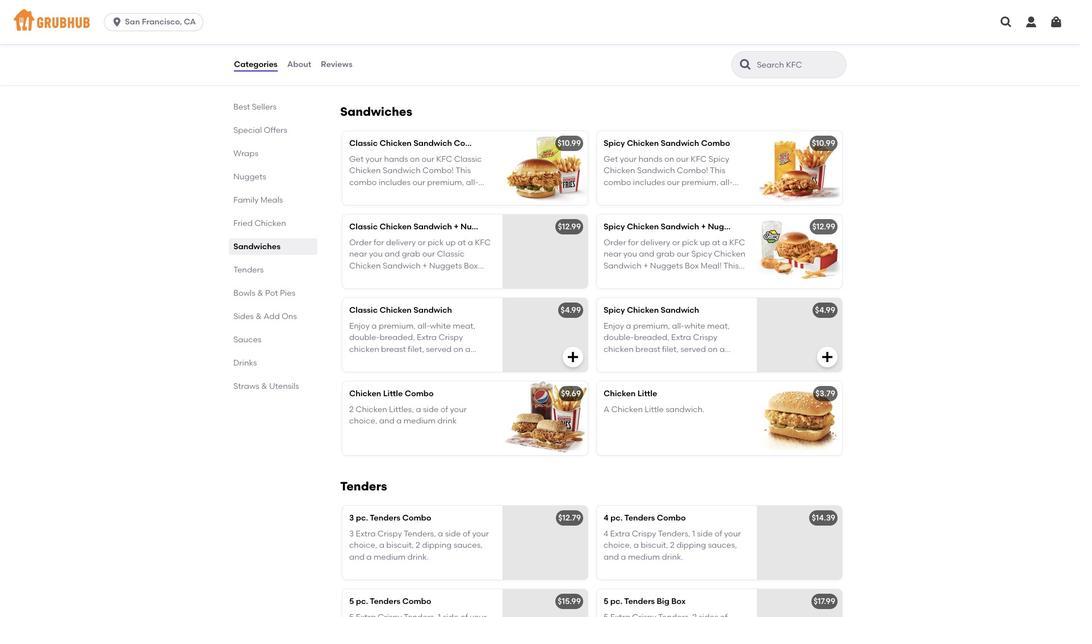 Task type: vqa. For each thing, say whether or not it's contained in the screenshot.
first $15.49 from the top
no



Task type: describe. For each thing, give the bounding box(es) containing it.
chicken for classic chicken sandwich
[[380, 306, 412, 315]]

categories button
[[233, 44, 278, 85]]

reviews
[[321, 60, 353, 69]]

biscuit, inside 3 pieces of chicken available in original recipe or extra crispy 2 sides of your choice, a biscuit, and a medium drink
[[436, 53, 463, 63]]

your inside 2 chicken littles, a side of your choice, and a medium drink
[[450, 405, 467, 415]]

and inside a breast, thigh, drum, & wing available in original recipe or extra crispy, 1 side of your choice, biscuit, and a medium drink
[[604, 67, 619, 77]]

2 for 4 extra crispy tenders, 1 side of your choice, a biscuit, 2 dipping sauces, and a medium drink.
[[670, 541, 675, 551]]

special
[[233, 126, 262, 135]]

fried
[[233, 219, 253, 228]]

& for straws & utensils
[[261, 382, 267, 391]]

straws
[[233, 382, 259, 391]]

pot
[[265, 289, 278, 298]]

chicken for spicy chicken sandwich
[[627, 306, 659, 315]]

sides & add ons
[[233, 312, 297, 321]]

original inside a breast, thigh, drum, & wing available in original recipe or extra crispy, 1 side of your choice, biscuit, and a medium drink
[[650, 44, 681, 54]]

family meals
[[233, 195, 283, 205]]

classic chicken sandwich combo image
[[503, 131, 588, 205]]

pc. for 4 pc. tenders combo
[[611, 513, 623, 523]]

and inside the 4 extra crispy tenders, 1 side of your choice, a biscuit, 2 dipping sauces, and a medium drink.
[[604, 553, 619, 562]]

spicy chicken sandwich combo image
[[757, 131, 842, 205]]

4 pc. tenders combo
[[604, 513, 686, 523]]

of inside a breast, thigh, drum, & wing available in original recipe or extra crispy, 1 side of your choice, biscuit, and a medium drink
[[654, 56, 662, 65]]

$12.99 for spicy chicken sandwich + nuggets big box meal
[[813, 222, 836, 232]]

$12.79
[[558, 513, 581, 523]]

1 horizontal spatial big
[[657, 597, 670, 607]]

family
[[233, 195, 259, 205]]

& for bowls & pot pies
[[257, 289, 263, 298]]

extra inside the 4 extra crispy tenders, 1 side of your choice, a biscuit, 2 dipping sauces, and a medium drink.
[[610, 529, 630, 539]]

sandwich for classic chicken sandwich
[[414, 306, 452, 315]]

1 horizontal spatial box
[[671, 597, 686, 607]]

drink. for 1
[[662, 553, 683, 562]]

4 extra crispy tenders, 1 side of your choice, a biscuit, 2 dipping sauces, and a medium drink.
[[604, 529, 741, 562]]

$15.99
[[558, 597, 581, 607]]

your inside 3 pieces of chicken available in original recipe or extra crispy 2 sides of your choice, a biscuit, and a medium drink
[[380, 53, 397, 63]]

chicken little combo
[[349, 389, 434, 399]]

medium inside a breast, thigh, drum, & wing available in original recipe or extra crispy, 1 side of your choice, biscuit, and a medium drink
[[628, 67, 660, 77]]

svg image inside san francisco, ca button
[[111, 16, 123, 28]]

crispy inside 3 pieces of chicken available in original recipe or extra crispy 2 sides of your choice, a biscuit, and a medium drink
[[442, 42, 466, 51]]

chicken for spicy chicken sandwich combo
[[627, 139, 659, 148]]

thigh,
[[640, 32, 664, 42]]

chicken little combo image
[[503, 382, 588, 455]]

side inside a breast, thigh, drum, & wing available in original recipe or extra crispy, 1 side of your choice, biscuit, and a medium drink
[[637, 56, 652, 65]]

your inside a breast, thigh, drum, & wing available in original recipe or extra crispy, 1 side of your choice, biscuit, and a medium drink
[[664, 56, 680, 65]]

pc. for 5 pc. tenders big box
[[610, 597, 623, 607]]

5 for 5 pc. tenders combo
[[349, 597, 354, 607]]

spicy for spicy chicken sandwich + nuggets big box meal
[[604, 222, 625, 232]]

about
[[287, 60, 311, 69]]

wing
[[698, 32, 716, 42]]

chicken for 2 chicken littles, a side of your choice, and a medium drink
[[356, 405, 387, 415]]

3 pc. tenders combo
[[349, 513, 431, 523]]

little down chicken little
[[645, 405, 664, 415]]

svg image inside main navigation navigation
[[1000, 15, 1013, 29]]

bowls & pot pies
[[233, 289, 296, 298]]

3 pc. chicken big box image
[[503, 7, 588, 81]]

pies
[[280, 289, 296, 298]]

3 extra crispy tenders, a side of your choice, a biscuit, 2 dipping sauces, and a medium drink.
[[349, 529, 489, 562]]

choice, inside 2 chicken littles, a side of your choice, and a medium drink
[[349, 417, 377, 426]]

choice, inside a breast, thigh, drum, & wing available in original recipe or extra crispy, 1 side of your choice, biscuit, and a medium drink
[[682, 56, 710, 65]]

tenders for 4 pc. tenders combo
[[625, 513, 655, 523]]

classic for classic chicken sandwich
[[349, 306, 378, 315]]

classic chicken sandwich
[[349, 306, 452, 315]]

tenders for 3 pc. tenders combo
[[370, 513, 401, 523]]

5 pc. tenders big box
[[604, 597, 686, 607]]

3 for 3 pc. tenders combo
[[349, 513, 354, 523]]

sauces
[[233, 335, 262, 345]]

biscuit, inside a breast, thigh, drum, & wing available in original recipe or extra crispy, 1 side of your choice, biscuit, and a medium drink
[[712, 56, 740, 65]]

best
[[233, 102, 250, 112]]

box for classic chicken sandwich + nuggets big box meal
[[510, 222, 525, 232]]

tenders for 5 pc. tenders big box
[[624, 597, 655, 607]]

$10.99 for spicy chicken sandwich combo
[[812, 139, 836, 148]]

& for sides & add ons
[[256, 312, 262, 321]]

breast,
[[611, 32, 638, 42]]

sauces, for 4 extra crispy tenders, 1 side of your choice, a biscuit, 2 dipping sauces, and a medium drink.
[[708, 541, 737, 551]]

san
[[125, 17, 140, 27]]

2 chicken littles, a side of your choice, and a medium drink
[[349, 405, 467, 426]]

2 inside 2 chicken littles, a side of your choice, and a medium drink
[[349, 405, 354, 415]]

crispy for 3 pc. tenders combo
[[378, 529, 402, 539]]

ons
[[282, 312, 297, 321]]

$4.99 for spicy chicken sandwich
[[815, 306, 836, 315]]

choice, inside 3 pieces of chicken available in original recipe or extra crispy 2 sides of your choice, a biscuit, and a medium drink
[[399, 53, 427, 63]]

medium inside the 4 extra crispy tenders, 1 side of your choice, a biscuit, 2 dipping sauces, and a medium drink.
[[628, 553, 660, 562]]

1 horizontal spatial sandwiches
[[340, 104, 412, 119]]

of inside 3 extra crispy tenders, a side of your choice, a biscuit, 2 dipping sauces, and a medium drink.
[[463, 529, 470, 539]]

medium inside 3 pieces of chicken available in original recipe or extra crispy 2 sides of your choice, a biscuit, and a medium drink
[[349, 65, 381, 74]]

search icon image
[[739, 58, 753, 72]]

and inside 3 pieces of chicken available in original recipe or extra crispy 2 sides of your choice, a biscuit, and a medium drink
[[465, 53, 481, 63]]

meals
[[261, 195, 283, 205]]

combo for spicy chicken sandwich combo
[[701, 139, 730, 148]]

crispy for 4 pc. tenders combo
[[632, 529, 656, 539]]

pieces
[[356, 30, 381, 40]]

1 vertical spatial svg image
[[821, 350, 834, 364]]

Search KFC search field
[[756, 60, 843, 70]]

side inside the 4 extra crispy tenders, 1 side of your choice, a biscuit, 2 dipping sauces, and a medium drink.
[[697, 529, 713, 539]]

little for littles,
[[383, 389, 403, 399]]

5 pc. tenders combo image
[[503, 590, 588, 617]]

classic for classic chicken sandwich + nuggets big box meal
[[349, 222, 378, 232]]

offers
[[264, 126, 287, 135]]

tenders for 5 pc. tenders combo
[[370, 597, 401, 607]]

recipe inside a breast, thigh, drum, & wing available in original recipe or extra crispy, 1 side of your choice, biscuit, and a medium drink
[[682, 44, 709, 54]]

best sellers
[[233, 102, 277, 112]]

$17.99
[[814, 597, 836, 607]]

a for a chicken little sandwich.
[[604, 405, 610, 415]]

drinks
[[233, 358, 257, 368]]

chicken little image
[[757, 382, 842, 455]]

nuggets for classic
[[461, 222, 494, 232]]

combo for 5 pc. tenders combo
[[402, 597, 431, 607]]

sauces, for 3 extra crispy tenders, a side of your choice, a biscuit, 2 dipping sauces, and a medium drink.
[[454, 541, 483, 551]]

original inside 3 pieces of chicken available in original recipe or extra crispy 2 sides of your choice, a biscuit, and a medium drink
[[349, 42, 380, 51]]

extra inside 3 extra crispy tenders, a side of your choice, a biscuit, 2 dipping sauces, and a medium drink.
[[356, 529, 376, 539]]

box for spicy chicken sandwich + nuggets big box meal
[[758, 222, 772, 232]]

classic for classic chicken sandwich combo
[[349, 139, 378, 148]]

choice, inside 3 extra crispy tenders, a side of your choice, a biscuit, 2 dipping sauces, and a medium drink.
[[349, 541, 377, 551]]

spicy for spicy chicken sandwich combo
[[604, 139, 625, 148]]



Task type: locate. For each thing, give the bounding box(es) containing it.
medium inside 3 extra crispy tenders, a side of your choice, a biscuit, 2 dipping sauces, and a medium drink.
[[374, 553, 406, 562]]

1 horizontal spatial nuggets
[[461, 222, 494, 232]]

of
[[383, 30, 391, 40], [371, 53, 378, 63], [654, 56, 662, 65], [441, 405, 448, 415], [463, 529, 470, 539], [715, 529, 722, 539]]

medium down '3 pc. tenders combo'
[[374, 553, 406, 562]]

1 horizontal spatial in
[[641, 44, 648, 54]]

0 vertical spatial classic
[[349, 139, 378, 148]]

extra down "4 pc. tenders combo"
[[610, 529, 630, 539]]

available inside 3 pieces of chicken available in original recipe or extra crispy 2 sides of your choice, a biscuit, and a medium drink
[[424, 30, 460, 40]]

1 vertical spatial 1
[[692, 529, 695, 539]]

1 vertical spatial 3
[[349, 513, 354, 523]]

1 $10.99 from the left
[[558, 139, 581, 148]]

dipping down '3 pc. tenders combo'
[[422, 541, 452, 551]]

5 for 5 pc. tenders big box
[[604, 597, 609, 607]]

2 for 3 pieces of chicken available in original recipe or extra crispy 2 sides of your choice, a biscuit, and a medium drink
[[468, 42, 473, 51]]

or down wing
[[711, 44, 719, 54]]

crispy inside 3 extra crispy tenders, a side of your choice, a biscuit, 2 dipping sauces, and a medium drink.
[[378, 529, 402, 539]]

extra
[[420, 42, 440, 51], [721, 44, 741, 54], [356, 529, 376, 539], [610, 529, 630, 539]]

of inside 2 chicken littles, a side of your choice, and a medium drink
[[441, 405, 448, 415]]

3 for 3 pieces of chicken available in original recipe or extra crispy 2 sides of your choice, a biscuit, and a medium drink
[[349, 30, 354, 40]]

$12.99 for classic chicken sandwich + nuggets big box meal
[[558, 222, 581, 232]]

spicy chicken sandwich + nuggets big box meal image
[[757, 215, 842, 288]]

1 horizontal spatial dipping
[[677, 541, 706, 551]]

in inside a breast, thigh, drum, & wing available in original recipe or extra crispy, 1 side of your choice, biscuit, and a medium drink
[[641, 44, 648, 54]]

sandwiches down fried chicken
[[233, 242, 281, 252]]

$12.99
[[558, 222, 581, 232], [813, 222, 836, 232]]

drink. inside 3 extra crispy tenders, a side of your choice, a biscuit, 2 dipping sauces, and a medium drink.
[[408, 553, 429, 562]]

dipping for a
[[422, 541, 452, 551]]

1
[[632, 56, 635, 65], [692, 529, 695, 539]]

extra down '3 pc. tenders combo'
[[356, 529, 376, 539]]

2 horizontal spatial drink
[[662, 67, 681, 77]]

1 horizontal spatial $10.99
[[812, 139, 836, 148]]

spicy chicken sandwich combo
[[604, 139, 730, 148]]

2 4 from the top
[[604, 529, 608, 539]]

extra inside 3 pieces of chicken available in original recipe or extra crispy 2 sides of your choice, a biscuit, and a medium drink
[[420, 42, 440, 51]]

0 vertical spatial svg image
[[1000, 15, 1013, 29]]

2 dipping from the left
[[677, 541, 706, 551]]

little up littles,
[[383, 389, 403, 399]]

sandwich for classic chicken sandwich combo
[[414, 139, 452, 148]]

0 horizontal spatial 1
[[632, 56, 635, 65]]

medium down littles,
[[404, 417, 436, 426]]

choice, down '3 pc. tenders combo'
[[349, 541, 377, 551]]

available inside a breast, thigh, drum, & wing available in original recipe or extra crispy, 1 side of your choice, biscuit, and a medium drink
[[604, 44, 639, 54]]

0 horizontal spatial drink
[[383, 65, 402, 74]]

tenders, for 3 pc. tenders combo
[[404, 529, 436, 539]]

+ for classic
[[454, 222, 459, 232]]

0 vertical spatial a
[[604, 32, 610, 42]]

francisco,
[[142, 17, 182, 27]]

0 horizontal spatial svg image
[[821, 350, 834, 364]]

1 horizontal spatial +
[[701, 222, 706, 232]]

biscuit, inside 3 extra crispy tenders, a side of your choice, a biscuit, 2 dipping sauces, and a medium drink.
[[386, 541, 414, 551]]

1 tenders, from the left
[[404, 529, 436, 539]]

0 horizontal spatial available
[[424, 30, 460, 40]]

meal for classic chicken sandwich + nuggets big box meal
[[527, 222, 546, 232]]

about button
[[287, 44, 312, 85]]

0 horizontal spatial +
[[454, 222, 459, 232]]

3 inside 3 extra crispy tenders, a side of your choice, a biscuit, 2 dipping sauces, and a medium drink.
[[349, 529, 354, 539]]

3 pieces of chicken available in original recipe or extra crispy 2 sides of your choice, a biscuit, and a medium drink button
[[343, 7, 588, 81]]

spicy for spicy chicken sandwich
[[604, 306, 625, 315]]

1 vertical spatial classic
[[349, 222, 378, 232]]

big for classic chicken sandwich + nuggets big box meal
[[496, 222, 509, 232]]

1 horizontal spatial drink.
[[662, 553, 683, 562]]

special offers
[[233, 126, 287, 135]]

choice, down the chicken little combo
[[349, 417, 377, 426]]

4 right $12.79
[[604, 513, 609, 523]]

wraps
[[233, 149, 258, 158]]

or down chicken
[[410, 42, 418, 51]]

choice, inside the 4 extra crispy tenders, 1 side of your choice, a biscuit, 2 dipping sauces, and a medium drink.
[[604, 541, 632, 551]]

dipping for 1
[[677, 541, 706, 551]]

sandwich for spicy chicken sandwich combo
[[661, 139, 699, 148]]

reviews button
[[320, 44, 353, 85]]

combo for classic chicken sandwich combo
[[454, 139, 483, 148]]

or
[[410, 42, 418, 51], [711, 44, 719, 54]]

2 vertical spatial spicy
[[604, 306, 625, 315]]

chicken for classic chicken sandwich + nuggets big box meal
[[380, 222, 412, 232]]

4 down "4 pc. tenders combo"
[[604, 529, 608, 539]]

sandwich for spicy chicken sandwich
[[661, 306, 699, 315]]

1 horizontal spatial original
[[650, 44, 681, 54]]

available down breast, on the right of page
[[604, 44, 639, 54]]

a for a breast, thigh, drum, & wing available in original recipe or extra crispy, 1 side of your choice, biscuit, and a medium drink
[[604, 32, 610, 42]]

big
[[496, 222, 509, 232], [743, 222, 756, 232], [657, 597, 670, 607]]

biscuit, inside the 4 extra crispy tenders, 1 side of your choice, a biscuit, 2 dipping sauces, and a medium drink.
[[641, 541, 668, 551]]

sides
[[233, 312, 254, 321]]

1 horizontal spatial sauces,
[[708, 541, 737, 551]]

your inside the 4 extra crispy tenders, 1 side of your choice, a biscuit, 2 dipping sauces, and a medium drink.
[[724, 529, 741, 539]]

2 meal from the left
[[774, 222, 793, 232]]

1 classic from the top
[[349, 139, 378, 148]]

categories
[[234, 60, 278, 69]]

chicken for a chicken little sandwich.
[[611, 405, 643, 415]]

side inside 2 chicken littles, a side of your choice, and a medium drink
[[423, 405, 439, 415]]

dipping inside 3 extra crispy tenders, a side of your choice, a biscuit, 2 dipping sauces, and a medium drink.
[[422, 541, 452, 551]]

2 classic from the top
[[349, 222, 378, 232]]

drink.
[[408, 553, 429, 562], [662, 553, 683, 562]]

of inside the 4 extra crispy tenders, 1 side of your choice, a biscuit, 2 dipping sauces, and a medium drink.
[[715, 529, 722, 539]]

4 pc. tenders combo image
[[757, 506, 842, 580]]

1 $4.99 from the left
[[561, 306, 581, 315]]

and
[[465, 53, 481, 63], [604, 67, 619, 77], [379, 417, 395, 426], [349, 553, 365, 562], [604, 553, 619, 562]]

a
[[429, 53, 434, 63], [483, 53, 488, 63], [621, 67, 626, 77], [416, 405, 421, 415], [397, 417, 402, 426], [438, 529, 443, 539], [379, 541, 385, 551], [634, 541, 639, 551], [367, 553, 372, 562], [621, 553, 626, 562]]

drink. inside the 4 extra crispy tenders, 1 side of your choice, a biscuit, 2 dipping sauces, and a medium drink.
[[662, 553, 683, 562]]

a
[[604, 32, 610, 42], [604, 405, 610, 415]]

0 horizontal spatial in
[[462, 30, 469, 40]]

1 vertical spatial a
[[604, 405, 610, 415]]

2 spicy from the top
[[604, 222, 625, 232]]

2 5 from the left
[[604, 597, 609, 607]]

1 vertical spatial 4
[[604, 529, 608, 539]]

2 vertical spatial classic
[[349, 306, 378, 315]]

little
[[383, 389, 403, 399], [638, 389, 657, 399], [645, 405, 664, 415]]

1 spicy from the top
[[604, 139, 625, 148]]

0 horizontal spatial recipe
[[382, 42, 409, 51]]

0 horizontal spatial big
[[496, 222, 509, 232]]

and inside 2 chicken littles, a side of your choice, and a medium drink
[[379, 417, 395, 426]]

sauces,
[[454, 541, 483, 551], [708, 541, 737, 551]]

3 for 3 extra crispy tenders, a side of your choice, a biscuit, 2 dipping sauces, and a medium drink.
[[349, 529, 354, 539]]

original down drum,
[[650, 44, 681, 54]]

in
[[462, 30, 469, 40], [641, 44, 648, 54]]

big for spicy chicken sandwich + nuggets big box meal
[[743, 222, 756, 232]]

5 pc. tenders big box image
[[757, 590, 842, 617]]

choice, down wing
[[682, 56, 710, 65]]

dipping inside the 4 extra crispy tenders, 1 side of your choice, a biscuit, 2 dipping sauces, and a medium drink.
[[677, 541, 706, 551]]

medium
[[349, 65, 381, 74], [628, 67, 660, 77], [404, 417, 436, 426], [374, 553, 406, 562], [628, 553, 660, 562]]

3 pieces of chicken available in original recipe or extra crispy 2 sides of your choice, a biscuit, and a medium drink
[[349, 30, 488, 74]]

1 horizontal spatial $4.99
[[815, 306, 836, 315]]

available
[[424, 30, 460, 40], [604, 44, 639, 54]]

$14.39
[[812, 513, 836, 523]]

0 horizontal spatial nuggets
[[233, 172, 266, 182]]

1 a from the top
[[604, 32, 610, 42]]

0 horizontal spatial dipping
[[422, 541, 452, 551]]

2 drink. from the left
[[662, 553, 683, 562]]

0 horizontal spatial sauces,
[[454, 541, 483, 551]]

1 vertical spatial available
[[604, 44, 639, 54]]

5 pc. tenders combo
[[349, 597, 431, 607]]

a chicken little sandwich.
[[604, 405, 705, 415]]

choice, down chicken
[[399, 53, 427, 63]]

tenders, down '3 pc. tenders combo'
[[404, 529, 436, 539]]

ca
[[184, 17, 196, 27]]

sandwiches
[[340, 104, 412, 119], [233, 242, 281, 252]]

1 horizontal spatial meal
[[774, 222, 793, 232]]

dipping down "4 pc. tenders combo"
[[677, 541, 706, 551]]

1 $12.99 from the left
[[558, 222, 581, 232]]

2 horizontal spatial big
[[743, 222, 756, 232]]

nuggets for spicy
[[708, 222, 741, 232]]

3 3 from the top
[[349, 529, 354, 539]]

0 vertical spatial sandwiches
[[340, 104, 412, 119]]

0 horizontal spatial box
[[510, 222, 525, 232]]

medium down 'crispy,'
[[628, 67, 660, 77]]

1 horizontal spatial 5
[[604, 597, 609, 607]]

4 for 4 pc. tenders combo
[[604, 513, 609, 523]]

sandwiches up the "classic chicken sandwich combo"
[[340, 104, 412, 119]]

drink inside 2 chicken littles, a side of your choice, and a medium drink
[[438, 417, 457, 426]]

crispy
[[442, 42, 466, 51], [378, 529, 402, 539], [632, 529, 656, 539]]

1 horizontal spatial recipe
[[682, 44, 709, 54]]

drum,
[[666, 32, 688, 42]]

svg image
[[1025, 15, 1038, 29], [1050, 15, 1063, 29], [111, 16, 123, 28], [566, 350, 580, 364]]

available right chicken
[[424, 30, 460, 40]]

0 horizontal spatial crispy
[[378, 529, 402, 539]]

tenders, down "4 pc. tenders combo"
[[658, 529, 691, 539]]

drink. down '3 pc. tenders combo'
[[408, 553, 429, 562]]

a left breast, on the right of page
[[604, 32, 610, 42]]

sides
[[349, 53, 369, 63]]

chicken for classic chicken sandwich combo
[[380, 139, 412, 148]]

+ for spicy
[[701, 222, 706, 232]]

drink. down "4 pc. tenders combo"
[[662, 553, 683, 562]]

or inside 3 pieces of chicken available in original recipe or extra crispy 2 sides of your choice, a biscuit, and a medium drink
[[410, 42, 418, 51]]

extra inside a breast, thigh, drum, & wing available in original recipe or extra crispy, 1 side of your choice, biscuit, and a medium drink
[[721, 44, 741, 54]]

2
[[468, 42, 473, 51], [349, 405, 354, 415], [416, 541, 420, 551], [670, 541, 675, 551]]

spicy chicken sandwich + nuggets big box meal
[[604, 222, 793, 232]]

2 horizontal spatial box
[[758, 222, 772, 232]]

recipe inside 3 pieces of chicken available in original recipe or extra crispy 2 sides of your choice, a biscuit, and a medium drink
[[382, 42, 409, 51]]

0 vertical spatial in
[[462, 30, 469, 40]]

little for little
[[638, 389, 657, 399]]

1 horizontal spatial svg image
[[1000, 15, 1013, 29]]

combo for 4 pc. tenders combo
[[657, 513, 686, 523]]

nuggets
[[233, 172, 266, 182], [461, 222, 494, 232], [708, 222, 741, 232]]

0 horizontal spatial 5
[[349, 597, 354, 607]]

1 horizontal spatial or
[[711, 44, 719, 54]]

0 horizontal spatial sandwiches
[[233, 242, 281, 252]]

$10.99 for classic chicken sandwich combo
[[558, 139, 581, 148]]

a down chicken little
[[604, 405, 610, 415]]

spicy chicken sandwich
[[604, 306, 699, 315]]

pc. for 5 pc. tenders combo
[[356, 597, 368, 607]]

1 dipping from the left
[[422, 541, 452, 551]]

sandwich
[[414, 139, 452, 148], [661, 139, 699, 148], [414, 222, 452, 232], [661, 222, 699, 232], [414, 306, 452, 315], [661, 306, 699, 315]]

1 horizontal spatial $12.99
[[813, 222, 836, 232]]

a breast, thigh, drum, & wing available in original recipe or extra crispy, 1 side of your choice, biscuit, and a medium drink button
[[597, 7, 842, 81]]

sauces, inside 3 extra crispy tenders, a side of your choice, a biscuit, 2 dipping sauces, and a medium drink.
[[454, 541, 483, 551]]

side inside 3 extra crispy tenders, a side of your choice, a biscuit, 2 dipping sauces, and a medium drink.
[[445, 529, 461, 539]]

svg image
[[1000, 15, 1013, 29], [821, 350, 834, 364]]

sandwich.
[[666, 405, 705, 415]]

& inside a breast, thigh, drum, & wing available in original recipe or extra crispy, 1 side of your choice, biscuit, and a medium drink
[[690, 32, 696, 42]]

main navigation navigation
[[0, 0, 1080, 44]]

1 horizontal spatial drink
[[438, 417, 457, 426]]

4 pc. chicken combo image
[[757, 7, 842, 81]]

drink
[[383, 65, 402, 74], [662, 67, 681, 77], [438, 417, 457, 426]]

chicken inside 2 chicken littles, a side of your choice, and a medium drink
[[356, 405, 387, 415]]

0 horizontal spatial tenders,
[[404, 529, 436, 539]]

1 5 from the left
[[349, 597, 354, 607]]

2 vertical spatial 3
[[349, 529, 354, 539]]

1 vertical spatial sandwiches
[[233, 242, 281, 252]]

2 a from the top
[[604, 405, 610, 415]]

1 inside a breast, thigh, drum, & wing available in original recipe or extra crispy, 1 side of your choice, biscuit, and a medium drink
[[632, 56, 635, 65]]

chicken little
[[604, 389, 657, 399]]

tenders, inside 3 extra crispy tenders, a side of your choice, a biscuit, 2 dipping sauces, and a medium drink.
[[404, 529, 436, 539]]

2 horizontal spatial nuggets
[[708, 222, 741, 232]]

0 horizontal spatial $10.99
[[558, 139, 581, 148]]

2 inside 3 pieces of chicken available in original recipe or extra crispy 2 sides of your choice, a biscuit, and a medium drink
[[468, 42, 473, 51]]

original
[[349, 42, 380, 51], [650, 44, 681, 54]]

2 + from the left
[[701, 222, 706, 232]]

medium down sides
[[349, 65, 381, 74]]

2 tenders, from the left
[[658, 529, 691, 539]]

pc.
[[356, 513, 368, 523], [611, 513, 623, 523], [356, 597, 368, 607], [610, 597, 623, 607]]

recipe down wing
[[682, 44, 709, 54]]

2 for 3 extra crispy tenders, a side of your choice, a biscuit, 2 dipping sauces, and a medium drink.
[[416, 541, 420, 551]]

pc. for 3 pc. tenders combo
[[356, 513, 368, 523]]

0 vertical spatial spicy
[[604, 139, 625, 148]]

1 horizontal spatial 1
[[692, 529, 695, 539]]

0 vertical spatial 3
[[349, 30, 354, 40]]

recipe down chicken
[[382, 42, 409, 51]]

littles,
[[389, 405, 414, 415]]

5
[[349, 597, 354, 607], [604, 597, 609, 607]]

sandwich for spicy chicken sandwich + nuggets big box meal
[[661, 222, 699, 232]]

& left add
[[256, 312, 262, 321]]

classic chicken sandwich + nuggets big box meal image
[[503, 215, 588, 288]]

$10.99
[[558, 139, 581, 148], [812, 139, 836, 148]]

1 drink. from the left
[[408, 553, 429, 562]]

1 horizontal spatial crispy
[[442, 42, 466, 51]]

1 vertical spatial spicy
[[604, 222, 625, 232]]

a inside a breast, thigh, drum, & wing available in original recipe or extra crispy, 1 side of your choice, biscuit, and a medium drink
[[604, 32, 610, 42]]

3 pc. tenders combo image
[[503, 506, 588, 580]]

classic chicken sandwich image
[[503, 298, 588, 372]]

combo
[[454, 139, 483, 148], [701, 139, 730, 148], [405, 389, 434, 399], [402, 513, 431, 523], [657, 513, 686, 523], [402, 597, 431, 607]]

chicken
[[380, 139, 412, 148], [627, 139, 659, 148], [255, 219, 286, 228], [380, 222, 412, 232], [627, 222, 659, 232], [380, 306, 412, 315], [627, 306, 659, 315], [349, 389, 381, 399], [604, 389, 636, 399], [356, 405, 387, 415], [611, 405, 643, 415]]

2 sauces, from the left
[[708, 541, 737, 551]]

sauces, inside the 4 extra crispy tenders, 1 side of your choice, a biscuit, 2 dipping sauces, and a medium drink.
[[708, 541, 737, 551]]

dipping
[[422, 541, 452, 551], [677, 541, 706, 551]]

san francisco, ca button
[[104, 13, 208, 31]]

1 meal from the left
[[527, 222, 546, 232]]

0 horizontal spatial meal
[[527, 222, 546, 232]]

4 for 4 extra crispy tenders, 1 side of your choice, a biscuit, 2 dipping sauces, and a medium drink.
[[604, 529, 608, 539]]

recipe
[[382, 42, 409, 51], [682, 44, 709, 54]]

drink inside 3 pieces of chicken available in original recipe or extra crispy 2 sides of your choice, a biscuit, and a medium drink
[[383, 65, 402, 74]]

0 vertical spatial 1
[[632, 56, 635, 65]]

extra down chicken
[[420, 42, 440, 51]]

tenders, inside the 4 extra crispy tenders, 1 side of your choice, a biscuit, 2 dipping sauces, and a medium drink.
[[658, 529, 691, 539]]

3 spicy from the top
[[604, 306, 625, 315]]

combo for 3 pc. tenders combo
[[402, 513, 431, 523]]

medium down "4 pc. tenders combo"
[[628, 553, 660, 562]]

4 inside the 4 extra crispy tenders, 1 side of your choice, a biscuit, 2 dipping sauces, and a medium drink.
[[604, 529, 608, 539]]

& left 'pot'
[[257, 289, 263, 298]]

1 horizontal spatial available
[[604, 44, 639, 54]]

little up a chicken little sandwich.
[[638, 389, 657, 399]]

sellers
[[252, 102, 277, 112]]

$4.99
[[561, 306, 581, 315], [815, 306, 836, 315]]

tenders
[[233, 265, 264, 275], [340, 479, 387, 494], [370, 513, 401, 523], [625, 513, 655, 523], [370, 597, 401, 607], [624, 597, 655, 607]]

2 horizontal spatial crispy
[[632, 529, 656, 539]]

1 vertical spatial in
[[641, 44, 648, 54]]

1 inside the 4 extra crispy tenders, 1 side of your choice, a biscuit, 2 dipping sauces, and a medium drink.
[[692, 529, 695, 539]]

choice,
[[399, 53, 427, 63], [682, 56, 710, 65], [349, 417, 377, 426], [349, 541, 377, 551], [604, 541, 632, 551]]

0 horizontal spatial or
[[410, 42, 418, 51]]

a breast, thigh, drum, & wing available in original recipe or extra crispy, 1 side of your choice, biscuit, and a medium drink
[[604, 32, 741, 77]]

sandwich for classic chicken sandwich + nuggets big box meal
[[414, 222, 452, 232]]

chicken
[[392, 30, 422, 40]]

0 horizontal spatial $12.99
[[558, 222, 581, 232]]

in inside 3 pieces of chicken available in original recipe or extra crispy 2 sides of your choice, a biscuit, and a medium drink
[[462, 30, 469, 40]]

utensils
[[269, 382, 299, 391]]

1 sauces, from the left
[[454, 541, 483, 551]]

drink inside a breast, thigh, drum, & wing available in original recipe or extra crispy, 1 side of your choice, biscuit, and a medium drink
[[662, 67, 681, 77]]

add
[[264, 312, 280, 321]]

your inside 3 extra crispy tenders, a side of your choice, a biscuit, 2 dipping sauces, and a medium drink.
[[472, 529, 489, 539]]

& right straws
[[261, 382, 267, 391]]

san francisco, ca
[[125, 17, 196, 27]]

straws & utensils
[[233, 382, 299, 391]]

3 inside 3 pieces of chicken available in original recipe or extra crispy 2 sides of your choice, a biscuit, and a medium drink
[[349, 30, 354, 40]]

3
[[349, 30, 354, 40], [349, 513, 354, 523], [349, 529, 354, 539]]

1 horizontal spatial tenders,
[[658, 529, 691, 539]]

2 inside the 4 extra crispy tenders, 1 side of your choice, a biscuit, 2 dipping sauces, and a medium drink.
[[670, 541, 675, 551]]

$9.69
[[561, 389, 581, 399]]

0 horizontal spatial original
[[349, 42, 380, 51]]

1 4 from the top
[[604, 513, 609, 523]]

original down pieces
[[349, 42, 380, 51]]

2 inside 3 extra crispy tenders, a side of your choice, a biscuit, 2 dipping sauces, and a medium drink.
[[416, 541, 420, 551]]

medium inside 2 chicken littles, a side of your choice, and a medium drink
[[404, 417, 436, 426]]

$4.99 for classic chicken sandwich
[[561, 306, 581, 315]]

meal
[[527, 222, 546, 232], [774, 222, 793, 232]]

0 horizontal spatial $4.99
[[561, 306, 581, 315]]

classic chicken sandwich + nuggets big box meal
[[349, 222, 546, 232]]

1 + from the left
[[454, 222, 459, 232]]

2 $12.99 from the left
[[813, 222, 836, 232]]

drink. for a
[[408, 553, 429, 562]]

spicy chicken sandwich image
[[757, 298, 842, 372]]

4
[[604, 513, 609, 523], [604, 529, 608, 539]]

extra up search icon
[[721, 44, 741, 54]]

a inside a breast, thigh, drum, & wing available in original recipe or extra crispy, 1 side of your choice, biscuit, and a medium drink
[[621, 67, 626, 77]]

tenders, for 4 pc. tenders combo
[[658, 529, 691, 539]]

& left wing
[[690, 32, 696, 42]]

0 horizontal spatial drink.
[[408, 553, 429, 562]]

crispy inside the 4 extra crispy tenders, 1 side of your choice, a biscuit, 2 dipping sauces, and a medium drink.
[[632, 529, 656, 539]]

tenders,
[[404, 529, 436, 539], [658, 529, 691, 539]]

classic
[[349, 139, 378, 148], [349, 222, 378, 232], [349, 306, 378, 315]]

classic chicken sandwich combo
[[349, 139, 483, 148]]

0 vertical spatial available
[[424, 30, 460, 40]]

1 3 from the top
[[349, 30, 354, 40]]

2 3 from the top
[[349, 513, 354, 523]]

choice, down "4 pc. tenders combo"
[[604, 541, 632, 551]]

2 $4.99 from the left
[[815, 306, 836, 315]]

meal for spicy chicken sandwich + nuggets big box meal
[[774, 222, 793, 232]]

$3.79
[[816, 389, 836, 399]]

side
[[637, 56, 652, 65], [423, 405, 439, 415], [445, 529, 461, 539], [697, 529, 713, 539]]

chicken for spicy chicken sandwich + nuggets big box meal
[[627, 222, 659, 232]]

crispy,
[[604, 56, 630, 65]]

or inside a breast, thigh, drum, & wing available in original recipe or extra crispy, 1 side of your choice, biscuit, and a medium drink
[[711, 44, 719, 54]]

0 vertical spatial 4
[[604, 513, 609, 523]]

3 classic from the top
[[349, 306, 378, 315]]

fried chicken
[[233, 219, 286, 228]]

bowls
[[233, 289, 255, 298]]

2 $10.99 from the left
[[812, 139, 836, 148]]

spicy
[[604, 139, 625, 148], [604, 222, 625, 232], [604, 306, 625, 315]]

and inside 3 extra crispy tenders, a side of your choice, a biscuit, 2 dipping sauces, and a medium drink.
[[349, 553, 365, 562]]



